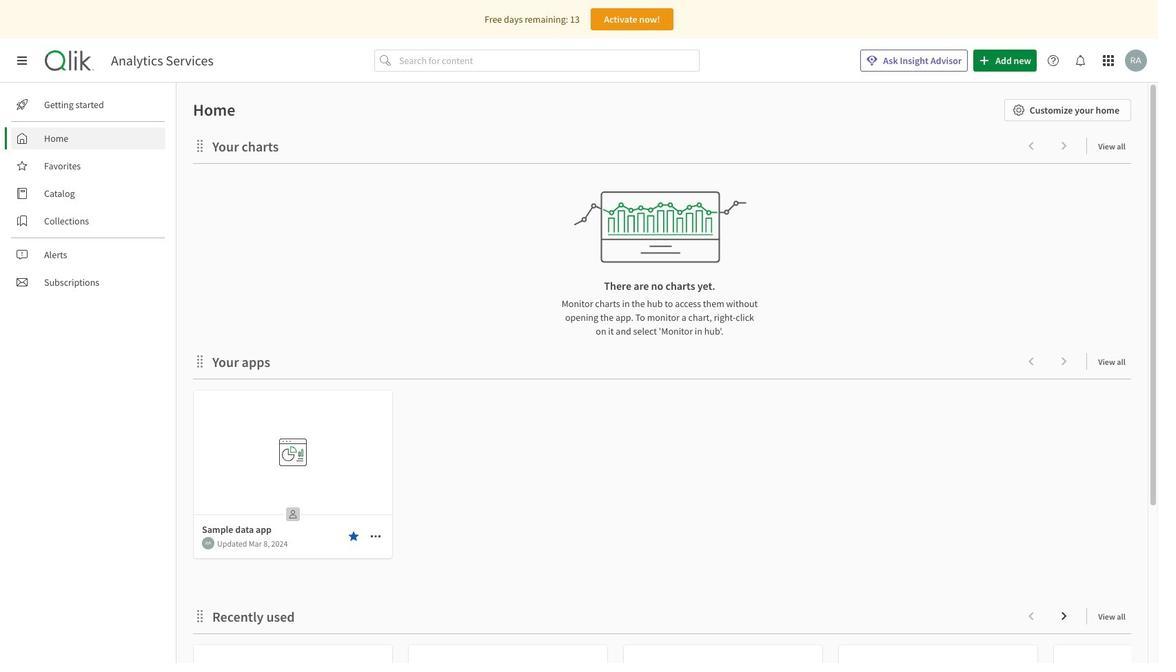 Task type: locate. For each thing, give the bounding box(es) containing it.
0 vertical spatial move collection image
[[193, 139, 207, 153]]

close sidebar menu image
[[17, 55, 28, 66]]

Search for content text field
[[396, 50, 700, 72]]

main content
[[171, 83, 1158, 664]]

move collection image
[[193, 139, 207, 153], [193, 355, 207, 368], [193, 610, 207, 624]]



Task type: vqa. For each thing, say whether or not it's contained in the screenshot.
second More actions icon from the left
no



Task type: describe. For each thing, give the bounding box(es) containing it.
more actions image
[[370, 532, 381, 543]]

ruby anderson image
[[202, 538, 214, 550]]

navigation pane element
[[0, 88, 176, 299]]

ruby anderson element
[[202, 538, 214, 550]]

ruby anderson image
[[1125, 50, 1147, 72]]

analytics services element
[[111, 52, 214, 69]]

remove from favorites image
[[348, 532, 359, 543]]

2 vertical spatial move collection image
[[193, 610, 207, 624]]

1 vertical spatial move collection image
[[193, 355, 207, 368]]



